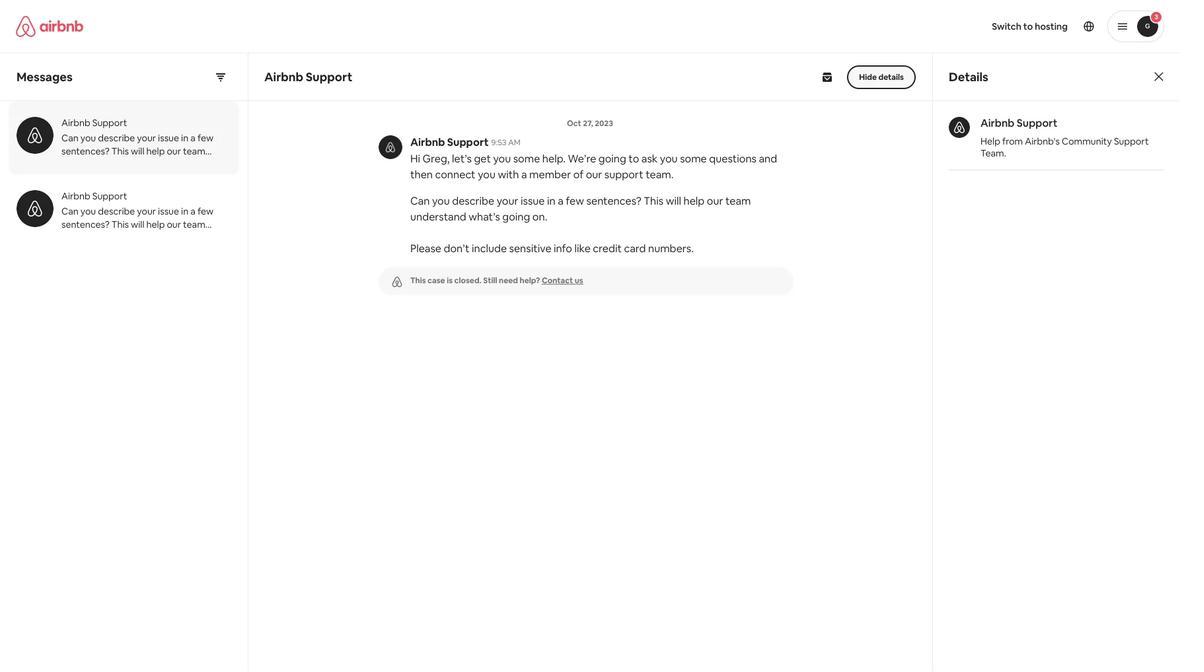 Task type: describe. For each thing, give the bounding box(es) containing it.
issue inside can you describe your issue in a few sentences? this will help our team understand what's going on.
[[521, 194, 545, 208]]

message from airbnb support image
[[379, 135, 402, 159]]

0 vertical spatial numbers.
[[83, 185, 122, 197]]

2 vertical spatial card
[[61, 258, 81, 270]]

2 vertical spatial will
[[131, 219, 144, 231]]

and
[[759, 152, 777, 166]]

then
[[410, 168, 433, 182]]

2 vertical spatial team
[[183, 219, 205, 231]]

airbnb support
[[264, 69, 352, 84]]

9:53
[[491, 137, 507, 148]]

a inside airbnb support 9:53 am hi greg, let's get you some help. we're going to ask you some questions and then connect you with a member of our support team.
[[521, 168, 527, 182]]

to inside airbnb support 9:53 am hi greg, let's get you some help. we're going to ask you some questions and then connect you with a member of our support team.
[[629, 152, 639, 166]]

details
[[949, 69, 988, 84]]

case
[[428, 276, 445, 286]]

0 vertical spatial what's
[[112, 159, 140, 170]]

switch to hosting
[[992, 20, 1068, 32]]

our inside airbnb support 9:53 am hi greg, let's get you some help. we're going to ask you some questions and then connect you with a member of our support team.
[[586, 168, 602, 182]]

oct 27, 2023
[[567, 118, 613, 129]]

filter conversations. current filter: all conversations image
[[215, 72, 226, 82]]

help
[[981, 135, 1000, 147]]

hide details
[[859, 72, 904, 82]]

team.
[[981, 147, 1006, 159]]

3 button
[[1107, 11, 1164, 42]]

help?
[[520, 276, 540, 286]]

details
[[878, 72, 904, 82]]

end of inbox data group
[[1, 248, 247, 250]]

help.
[[542, 152, 566, 166]]

2 vertical spatial sentences?
[[61, 219, 110, 231]]

airbnb support help from airbnb's community support team.
[[981, 116, 1149, 159]]

0 vertical spatial understand
[[61, 159, 110, 170]]

0 vertical spatial on.
[[168, 159, 181, 170]]

understand inside can you describe your issue in a few sentences? this will help our team understand what's going on.
[[410, 210, 466, 224]]

airbnb support image
[[949, 117, 970, 138]]

can you describe your issue in a few sentences? this will help our team understand what's going on.
[[410, 194, 751, 224]]

3
[[1154, 13, 1158, 21]]

airbnb support sent hi greg, let's get you some help. we're going to ask you some questions and then connect you with a member of our support team.. sent oct 27, 2023, 9:53 am group
[[364, 102, 816, 183]]

this case is closed. still need help? contact us
[[410, 276, 583, 286]]

1 some from the left
[[513, 152, 540, 166]]

2 vertical spatial what's
[[112, 232, 140, 244]]

in inside can you describe your issue in a few sentences? this will help our team understand what's going on.
[[547, 194, 555, 208]]

2 vertical spatial understand
[[61, 232, 110, 244]]

is
[[447, 276, 453, 286]]

2 airbnb support can you describe your issue in a few sentences? this will help our team understand what's going on.   please don't include sensitive info like credit card numbers. from the top
[[61, 190, 217, 270]]

let's
[[452, 152, 472, 166]]

team.
[[646, 168, 674, 182]]

list of conversations group
[[1, 101, 247, 270]]

what's inside can you describe your issue in a few sentences? this will help our team understand what's going on.
[[469, 210, 500, 224]]

can inside can you describe your issue in a few sentences? this will help our team understand what's going on.
[[410, 194, 430, 208]]

2 vertical spatial help
[[146, 219, 165, 231]]

closed.
[[454, 276, 482, 286]]

hosting
[[1035, 20, 1068, 32]]

message from airbnb support image
[[379, 135, 402, 159]]

on. inside can you describe your issue in a few sentences? this will help our team understand what's going on.
[[532, 210, 547, 224]]

0 vertical spatial team
[[183, 145, 205, 157]]

us
[[575, 276, 583, 286]]

2 some from the left
[[680, 152, 707, 166]]

airbnb support 9:53 am hi greg, let's get you some help. we're going to ask you some questions and then connect you with a member of our support team.
[[410, 135, 777, 182]]

0 vertical spatial will
[[131, 145, 144, 157]]



Task type: vqa. For each thing, say whether or not it's contained in the screenshot.
exit
no



Task type: locate. For each thing, give the bounding box(es) containing it.
switch to hosting link
[[984, 13, 1076, 40]]

our
[[167, 145, 181, 157], [586, 168, 602, 182], [707, 194, 723, 208], [167, 219, 181, 231]]

member
[[529, 168, 571, 182]]

hide
[[859, 72, 877, 82]]

community
[[1062, 135, 1112, 147]]

on.
[[168, 159, 181, 170], [532, 210, 547, 224], [168, 232, 181, 244]]

contact
[[542, 276, 573, 286]]

profile element
[[606, 0, 1164, 53]]

still
[[483, 276, 497, 286]]

sentences? inside can you describe your issue in a few sentences? this will help our team understand what's going on.
[[586, 194, 641, 208]]

messages
[[17, 69, 73, 84]]

1 vertical spatial numbers.
[[648, 242, 694, 256]]

oct
[[567, 118, 581, 129]]

1 horizontal spatial to
[[1023, 20, 1033, 32]]

2 vertical spatial numbers.
[[83, 258, 122, 270]]

describe
[[98, 132, 135, 144], [452, 194, 494, 208], [98, 206, 135, 217]]

hide details button
[[847, 65, 916, 89]]

0 vertical spatial help
[[146, 145, 165, 157]]

from
[[1002, 135, 1023, 147]]

1 vertical spatial on.
[[532, 210, 547, 224]]

2 vertical spatial on.
[[168, 232, 181, 244]]

1 vertical spatial help
[[684, 194, 705, 208]]

going
[[599, 152, 626, 166], [142, 159, 166, 170], [502, 210, 530, 224], [142, 232, 166, 244]]

your
[[137, 132, 156, 144], [497, 194, 518, 208], [137, 206, 156, 217]]

contact us link
[[542, 276, 583, 286]]

sensitive
[[119, 172, 156, 184], [509, 242, 551, 256], [119, 245, 156, 257]]

0 vertical spatial card
[[61, 185, 81, 197]]

numbers.
[[83, 185, 122, 197], [648, 242, 694, 256], [83, 258, 122, 270]]

airbnb inside airbnb support 9:53 am hi greg, let's get you some help. we're going to ask you some questions and then connect you with a member of our support team.
[[410, 135, 445, 149]]

1 vertical spatial will
[[666, 194, 681, 208]]

credit
[[192, 172, 217, 184], [593, 242, 622, 256], [192, 245, 217, 257]]

questions
[[709, 152, 756, 166]]

1 vertical spatial to
[[629, 152, 639, 166]]

to inside profile element
[[1023, 20, 1033, 32]]

please
[[183, 159, 211, 170], [183, 232, 211, 244], [410, 242, 441, 256]]

hi
[[410, 152, 420, 166]]

am
[[508, 137, 520, 148]]

support inside airbnb support 9:53 am hi greg, let's get you some help. we're going to ask you some questions and then connect you with a member of our support team.
[[447, 135, 489, 149]]

support
[[306, 69, 352, 84], [1017, 116, 1058, 130], [92, 117, 127, 129], [447, 135, 489, 149], [1114, 135, 1149, 147], [92, 190, 127, 202]]

few inside can you describe your issue in a few sentences? this will help our team understand what's going on.
[[566, 194, 584, 208]]

with
[[498, 168, 519, 182]]

to
[[1023, 20, 1033, 32], [629, 152, 639, 166]]

need
[[499, 276, 518, 286]]

a
[[190, 132, 195, 144], [521, 168, 527, 182], [558, 194, 563, 208], [190, 206, 195, 217]]

switch
[[992, 20, 1021, 32]]

0 vertical spatial to
[[1023, 20, 1033, 32]]

sentences?
[[61, 145, 110, 157], [586, 194, 641, 208], [61, 219, 110, 231]]

get
[[474, 152, 491, 166]]

1 vertical spatial sentences?
[[586, 194, 641, 208]]

a inside can you describe your issue in a few sentences? this will help our team understand what's going on.
[[558, 194, 563, 208]]

help inside can you describe your issue in a few sentences? this will help our team understand what's going on.
[[684, 194, 705, 208]]

will
[[131, 145, 144, 157], [666, 194, 681, 208], [131, 219, 144, 231]]

you
[[80, 132, 96, 144], [493, 152, 511, 166], [660, 152, 678, 166], [478, 168, 496, 182], [432, 194, 450, 208], [80, 206, 96, 217]]

airbnb support can you describe your issue in a few sentences? this will help our team understand what's going on.   please don't include sensitive info like credit card numbers.
[[61, 117, 217, 197], [61, 190, 217, 270]]

0 vertical spatial sentences?
[[61, 145, 110, 157]]

of
[[573, 168, 584, 182]]

0 horizontal spatial to
[[629, 152, 639, 166]]

going inside airbnb support 9:53 am hi greg, let's get you some help. we're going to ask you some questions and then connect you with a member of our support team.
[[599, 152, 626, 166]]

some down am
[[513, 152, 540, 166]]

1 vertical spatial card
[[624, 242, 646, 256]]

describe inside can you describe your issue in a few sentences? this will help our team understand what's going on.
[[452, 194, 494, 208]]

1 vertical spatial team
[[725, 194, 751, 208]]

you inside can you describe your issue in a few sentences? this will help our team understand what's going on.
[[432, 194, 450, 208]]

in
[[181, 132, 188, 144], [547, 194, 555, 208], [181, 206, 188, 217]]

to right switch
[[1023, 20, 1033, 32]]

2023
[[595, 118, 613, 129]]

to left ask
[[629, 152, 639, 166]]

what's
[[112, 159, 140, 170], [469, 210, 500, 224], [112, 232, 140, 244]]

like
[[176, 172, 190, 184], [574, 242, 591, 256], [176, 245, 190, 257]]

don't
[[61, 172, 84, 184], [444, 242, 469, 256], [61, 245, 84, 257]]

going inside can you describe your issue in a few sentences? this will help our team understand what's going on.
[[502, 210, 530, 224]]

please don't include sensitive info like credit card numbers.
[[410, 242, 694, 256]]

greg,
[[423, 152, 450, 166]]

connect
[[435, 168, 475, 182]]

airbnb inside airbnb support help from airbnb's community support team.
[[981, 116, 1014, 130]]

team inside can you describe your issue in a few sentences? this will help our team understand what's going on.
[[725, 194, 751, 208]]

ask
[[641, 152, 658, 166]]

understand
[[61, 159, 110, 170], [410, 210, 466, 224], [61, 232, 110, 244]]

some left the questions
[[680, 152, 707, 166]]

27,
[[583, 118, 593, 129]]

card
[[61, 185, 81, 197], [624, 242, 646, 256], [61, 258, 81, 270]]

few
[[197, 132, 214, 144], [566, 194, 584, 208], [197, 206, 214, 217]]

messaging page main contents element
[[0, 53, 1180, 673]]

issue
[[158, 132, 179, 144], [521, 194, 545, 208], [158, 206, 179, 217]]

airbnb
[[264, 69, 303, 84], [981, 116, 1014, 130], [61, 117, 90, 129], [410, 135, 445, 149], [61, 190, 90, 202]]

can
[[61, 132, 78, 144], [410, 194, 430, 208], [61, 206, 78, 217]]

1 horizontal spatial some
[[680, 152, 707, 166]]

include
[[86, 172, 117, 184], [472, 242, 507, 256], [86, 245, 117, 257]]

team
[[183, 145, 205, 157], [725, 194, 751, 208], [183, 219, 205, 231]]

help
[[146, 145, 165, 157], [684, 194, 705, 208], [146, 219, 165, 231]]

this
[[112, 145, 129, 157], [644, 194, 663, 208], [112, 219, 129, 231], [410, 276, 426, 286]]

1 vertical spatial what's
[[469, 210, 500, 224]]

airbnb support image
[[949, 117, 970, 138]]

info
[[158, 172, 174, 184], [554, 242, 572, 256], [158, 245, 174, 257]]

0 horizontal spatial some
[[513, 152, 540, 166]]

airbnb's
[[1025, 135, 1060, 147]]

some
[[513, 152, 540, 166], [680, 152, 707, 166]]

1 airbnb support can you describe your issue in a few sentences? this will help our team understand what's going on.   please don't include sensitive info like credit card numbers. from the top
[[61, 117, 217, 197]]

we're
[[568, 152, 596, 166]]

this inside can you describe your issue in a few sentences? this will help our team understand what's going on.
[[644, 194, 663, 208]]

your inside can you describe your issue in a few sentences? this will help our team understand what's going on.
[[497, 194, 518, 208]]

support
[[604, 168, 643, 182]]

our inside can you describe your issue in a few sentences? this will help our team understand what's going on.
[[707, 194, 723, 208]]

1 vertical spatial understand
[[410, 210, 466, 224]]

will inside can you describe your issue in a few sentences? this will help our team understand what's going on.
[[666, 194, 681, 208]]



